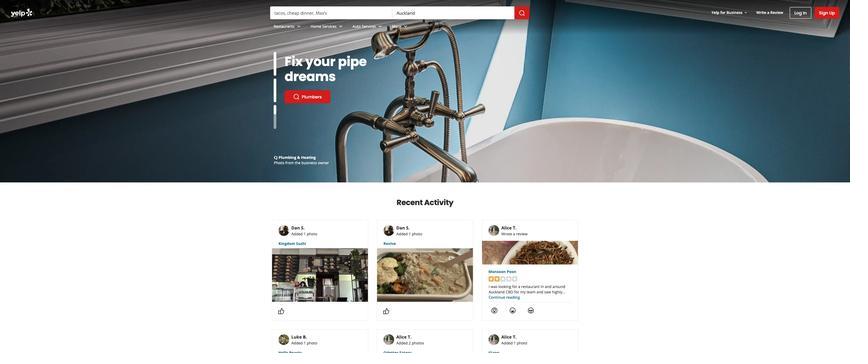 Task type: vqa. For each thing, say whether or not it's contained in the screenshot.
2
yes



Task type: describe. For each thing, give the bounding box(es) containing it.
plumbers link
[[285, 91, 331, 104]]

home services
[[311, 24, 337, 29]]

&
[[298, 155, 300, 160]]

sign
[[820, 10, 829, 16]]

none field find
[[275, 10, 388, 16]]

like feed item image
[[383, 309, 390, 315]]

log in link
[[790, 7, 812, 19]]

dan for revive
[[397, 226, 405, 231]]

the
[[295, 160, 301, 166]]

photo for dan s. link associated with revive
[[412, 232, 423, 237]]

fix
[[285, 53, 303, 71]]

business categories element
[[270, 19, 840, 35]]

luke
[[292, 335, 302, 341]]

services for auto services
[[362, 24, 376, 29]]

monsoon
[[489, 270, 506, 275]]

24 search v2 image
[[293, 94, 300, 100]]

cj plumbing & heating photo from the business owner
[[274, 155, 329, 166]]

monsoon poon link
[[489, 269, 572, 275]]

added inside alice t. added 2 photos
[[397, 341, 408, 346]]

24 chevron down v2 image for home services
[[338, 23, 344, 30]]

alice t. link for alice t. added 1 photo
[[502, 335, 517, 341]]

revive link
[[384, 241, 467, 247]]

24 cool v2 image
[[528, 308, 535, 315]]

up
[[830, 10, 836, 16]]

auto
[[353, 24, 361, 29]]

dan s. link for revive
[[397, 226, 410, 231]]

photo of alice t. image for alice t. added 1 photo
[[489, 335, 500, 346]]

continue reading button
[[489, 295, 520, 300]]

photo of dan s. image for revive
[[384, 226, 395, 237]]

added inside luke b. added 1 photo
[[292, 341, 303, 346]]

kingdom
[[279, 242, 295, 247]]

sign up
[[820, 10, 836, 16]]

from
[[286, 160, 294, 166]]

in
[[804, 10, 807, 16]]

24 chevron down v2 image for auto services
[[377, 23, 384, 30]]

photo of alice t. image for alice t. added 2 photos
[[384, 335, 395, 346]]

activity
[[425, 198, 454, 208]]

luke b. added 1 photo
[[292, 335, 318, 346]]

alice t. added 2 photos
[[397, 335, 424, 346]]

yelp for business
[[712, 10, 743, 15]]

home
[[311, 24, 322, 29]]

2
[[409, 341, 411, 346]]

auto services
[[353, 24, 376, 29]]

alice for alice t. added 2 photos
[[397, 335, 407, 341]]

kingdom sushi link
[[279, 241, 362, 247]]

photo of luke b. image
[[279, 335, 289, 346]]

business
[[302, 160, 317, 166]]

Find text field
[[275, 10, 388, 16]]

added inside alice t. added 1 photo
[[502, 341, 513, 346]]

1 inside alice t. added 1 photo
[[514, 341, 516, 346]]

cj
[[274, 155, 278, 160]]

1 select slide image from the top
[[274, 52, 277, 76]]

restaurants
[[274, 24, 295, 29]]

yelp for business button
[[710, 8, 751, 17]]

search image
[[519, 10, 526, 16]]

dan for kingdom sushi
[[292, 226, 300, 231]]

business
[[727, 10, 743, 15]]

t. for alice t. added 2 photos
[[408, 335, 412, 341]]



Task type: locate. For each thing, give the bounding box(es) containing it.
services right the auto
[[362, 24, 376, 29]]

2 dan from the left
[[397, 226, 405, 231]]

24 chevron down v2 image right auto services
[[377, 23, 384, 30]]

alice t. link up the wrote
[[502, 226, 517, 231]]

0 horizontal spatial services
[[323, 24, 337, 29]]

1 dan s. link from the left
[[292, 226, 305, 231]]

2 24 chevron down v2 image from the left
[[377, 23, 384, 30]]

2 photo of dan s. image from the left
[[384, 226, 395, 237]]

a inside banner
[[768, 10, 770, 15]]

plumbers
[[302, 94, 322, 100]]

alice inside alice t. added 1 photo
[[502, 335, 512, 341]]

t. for alice t. wrote a review
[[513, 226, 517, 231]]

1 vertical spatial a
[[514, 232, 516, 237]]

like feed item image
[[278, 309, 285, 315]]

24 useful v2 image
[[492, 308, 498, 315]]

1 horizontal spatial a
[[768, 10, 770, 15]]

s. for revive
[[406, 226, 410, 231]]

0 vertical spatial a
[[768, 10, 770, 15]]

1 horizontal spatial dan s. added 1 photo
[[397, 226, 423, 237]]

1 dan s. added 1 photo from the left
[[292, 226, 318, 237]]

dan s. added 1 photo up revive link
[[397, 226, 423, 237]]

continue
[[489, 295, 505, 300]]

t. for alice t. added 1 photo
[[513, 335, 517, 341]]

added
[[292, 232, 303, 237], [397, 232, 408, 237], [292, 341, 303, 346], [397, 341, 408, 346], [502, 341, 513, 346]]

yelp
[[712, 10, 720, 15]]

t.
[[513, 226, 517, 231], [408, 335, 412, 341], [513, 335, 517, 341]]

dan s. link for kingdom sushi
[[292, 226, 305, 231]]

1 horizontal spatial none field
[[397, 10, 511, 16]]

dan s. added 1 photo for revive
[[397, 226, 423, 237]]

services for home services
[[323, 24, 337, 29]]

write a review link
[[755, 8, 786, 17]]

photo of alice t. image for alice t. wrote a review
[[489, 226, 500, 237]]

poon
[[507, 270, 517, 275]]

alice
[[502, 226, 512, 231], [397, 335, 407, 341], [502, 335, 512, 341]]

photo of alice t. image left 2
[[384, 335, 395, 346]]

review
[[771, 10, 784, 15]]

s.
[[301, 226, 305, 231], [406, 226, 410, 231]]

1 horizontal spatial services
[[362, 24, 376, 29]]

auto services link
[[349, 19, 388, 35]]

recent
[[397, 198, 423, 208]]

your
[[306, 53, 336, 71]]

photo for dan s. link corresponding to kingdom sushi
[[307, 232, 318, 237]]

0 horizontal spatial s.
[[301, 226, 305, 231]]

plumbing
[[279, 155, 297, 160]]

Near text field
[[397, 10, 511, 16]]

t. inside alice t. wrote a review
[[513, 226, 517, 231]]

alice for alice t. wrote a review
[[502, 226, 512, 231]]

select slide image left fix at top left
[[274, 52, 277, 76]]

2 none field from the left
[[397, 10, 511, 16]]

0 horizontal spatial dan s. added 1 photo
[[292, 226, 318, 237]]

alice inside alice t. added 2 photos
[[397, 335, 407, 341]]

sushi
[[296, 242, 306, 247]]

a right 'write'
[[768, 10, 770, 15]]

1 horizontal spatial 24 chevron down v2 image
[[403, 23, 409, 30]]

dan s. link
[[292, 226, 305, 231], [397, 226, 410, 231]]

2 services from the left
[[362, 24, 376, 29]]

more link
[[388, 19, 414, 35]]

dan s. link up sushi
[[292, 226, 305, 231]]

dan s. added 1 photo for kingdom sushi
[[292, 226, 318, 237]]

photo for luke b. link
[[307, 341, 318, 346]]

24 chevron down v2 image inside auto services link
[[377, 23, 384, 30]]

log
[[795, 10, 803, 16]]

2 24 chevron down v2 image from the left
[[403, 23, 409, 30]]

1
[[304, 232, 306, 237], [409, 232, 411, 237], [304, 341, 306, 346], [514, 341, 516, 346]]

wrote
[[502, 232, 513, 237]]

2 star rating image
[[489, 277, 518, 282]]

s. for kingdom sushi
[[301, 226, 305, 231]]

24 chevron down v2 image
[[296, 23, 302, 30], [403, 23, 409, 30]]

services right home
[[323, 24, 337, 29]]

b.
[[303, 335, 307, 341]]

s. up sushi
[[301, 226, 305, 231]]

alice t. link
[[502, 226, 517, 231], [397, 335, 412, 341], [502, 335, 517, 341]]

2 select slide image from the top
[[274, 79, 277, 103]]

recent activity
[[397, 198, 454, 208]]

photos
[[412, 341, 424, 346]]

dreams
[[285, 68, 336, 86]]

dan s. link down recent
[[397, 226, 410, 231]]

review
[[517, 232, 528, 237]]

0 horizontal spatial 24 chevron down v2 image
[[296, 23, 302, 30]]

1 24 chevron down v2 image from the left
[[338, 23, 344, 30]]

home services link
[[307, 19, 349, 35]]

pipe
[[338, 53, 367, 71]]

select slide image
[[274, 52, 277, 76], [274, 79, 277, 103]]

dan s. added 1 photo up sushi
[[292, 226, 318, 237]]

alice t. wrote a review
[[502, 226, 528, 237]]

log in
[[795, 10, 807, 16]]

for
[[721, 10, 726, 15]]

dan s. added 1 photo
[[292, 226, 318, 237], [397, 226, 423, 237]]

16 chevron down v2 image
[[744, 10, 749, 15]]

photo of alice t. image left the wrote
[[489, 226, 500, 237]]

photo of alice t. image
[[489, 226, 500, 237], [384, 335, 395, 346], [489, 335, 500, 346]]

0 horizontal spatial 24 chevron down v2 image
[[338, 23, 344, 30]]

24 funny v2 image
[[510, 308, 516, 315]]

None search field
[[0, 0, 851, 35], [270, 6, 531, 19], [0, 0, 851, 35], [270, 6, 531, 19]]

1 24 chevron down v2 image from the left
[[296, 23, 302, 30]]

reading
[[506, 295, 520, 300]]

2 dan s. link from the left
[[397, 226, 410, 231]]

t. inside alice t. added 2 photos
[[408, 335, 412, 341]]

2 dan s. added 1 photo from the left
[[397, 226, 423, 237]]

24 chevron down v2 image right more
[[403, 23, 409, 30]]

photo inside luke b. added 1 photo
[[307, 341, 318, 346]]

0 horizontal spatial dan
[[292, 226, 300, 231]]

24 chevron down v2 image inside the more link
[[403, 23, 409, 30]]

a inside alice t. wrote a review
[[514, 232, 516, 237]]

photo for alice t. link related to alice t. added 1 photo
[[517, 341, 528, 346]]

1 horizontal spatial s.
[[406, 226, 410, 231]]

fix your pipe dreams
[[285, 53, 367, 86]]

photo of dan s. image up kingdom
[[279, 226, 289, 237]]

1 photo of dan s. image from the left
[[279, 226, 289, 237]]

0 vertical spatial select slide image
[[274, 52, 277, 76]]

2 s. from the left
[[406, 226, 410, 231]]

more
[[392, 24, 402, 29]]

1 horizontal spatial dan s. link
[[397, 226, 410, 231]]

kingdom sushi
[[279, 242, 306, 247]]

t. down the 24 funny v2 image
[[513, 335, 517, 341]]

1 services from the left
[[323, 24, 337, 29]]

s. up revive link
[[406, 226, 410, 231]]

revive
[[384, 242, 396, 247]]

1 s. from the left
[[301, 226, 305, 231]]

monsoon poon
[[489, 270, 517, 275]]

luke b. link
[[292, 335, 307, 341]]

t. up review
[[513, 226, 517, 231]]

services
[[323, 24, 337, 29], [362, 24, 376, 29]]

0 horizontal spatial photo of dan s. image
[[279, 226, 289, 237]]

t. up 2
[[408, 335, 412, 341]]

alice t. link down the 24 funny v2 image
[[502, 335, 517, 341]]

0 horizontal spatial a
[[514, 232, 516, 237]]

owner
[[318, 160, 329, 166]]

24 chevron down v2 image inside restaurants link
[[296, 23, 302, 30]]

photo
[[274, 160, 285, 166]]

heating
[[301, 155, 316, 160]]

24 chevron down v2 image for more
[[403, 23, 409, 30]]

alice t. added 1 photo
[[502, 335, 528, 346]]

restaurants link
[[270, 19, 307, 35]]

explore banner section banner
[[0, 0, 851, 183]]

alice t. link for alice t. added 2 photos
[[397, 335, 412, 341]]

photo of alice t. image left alice t. added 1 photo
[[489, 335, 500, 346]]

write
[[757, 10, 767, 15]]

cj plumbing & heating link
[[274, 155, 316, 160]]

none field the near
[[397, 10, 511, 16]]

1 horizontal spatial 24 chevron down v2 image
[[377, 23, 384, 30]]

24 chevron down v2 image
[[338, 23, 344, 30], [377, 23, 384, 30]]

select slide image left "24 search v2" icon
[[274, 79, 277, 103]]

photo of dan s. image
[[279, 226, 289, 237], [384, 226, 395, 237]]

1 none field from the left
[[275, 10, 388, 16]]

sign up link
[[815, 7, 840, 19]]

a
[[768, 10, 770, 15], [514, 232, 516, 237]]

alice inside alice t. wrote a review
[[502, 226, 512, 231]]

1 inside luke b. added 1 photo
[[304, 341, 306, 346]]

alice t. link for alice t. wrote a review
[[502, 226, 517, 231]]

24 chevron down v2 image for restaurants
[[296, 23, 302, 30]]

write a review
[[757, 10, 784, 15]]

24 chevron down v2 image right restaurants
[[296, 23, 302, 30]]

t. inside alice t. added 1 photo
[[513, 335, 517, 341]]

1 vertical spatial select slide image
[[274, 79, 277, 103]]

photo inside alice t. added 1 photo
[[517, 341, 528, 346]]

photo
[[307, 232, 318, 237], [412, 232, 423, 237], [307, 341, 318, 346], [517, 341, 528, 346]]

None field
[[275, 10, 388, 16], [397, 10, 511, 16]]

0 horizontal spatial dan s. link
[[292, 226, 305, 231]]

1 horizontal spatial photo of dan s. image
[[384, 226, 395, 237]]

a right the wrote
[[514, 232, 516, 237]]

1 dan from the left
[[292, 226, 300, 231]]

0 horizontal spatial none field
[[275, 10, 388, 16]]

explore recent activity section section
[[268, 183, 583, 354]]

alice t. link up 2
[[397, 335, 412, 341]]

dan
[[292, 226, 300, 231], [397, 226, 405, 231]]

photo of dan s. image up the revive
[[384, 226, 395, 237]]

continue reading
[[489, 295, 520, 300]]

1 horizontal spatial dan
[[397, 226, 405, 231]]

alice for alice t. added 1 photo
[[502, 335, 512, 341]]

24 chevron down v2 image left the auto
[[338, 23, 344, 30]]

photo of dan s. image for kingdom sushi
[[279, 226, 289, 237]]

24 chevron down v2 image inside home services link
[[338, 23, 344, 30]]



